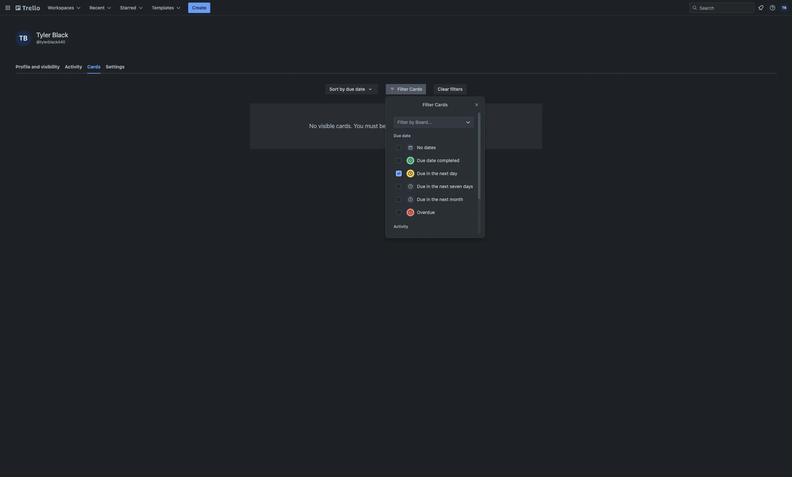 Task type: describe. For each thing, give the bounding box(es) containing it.
profile and visibility link
[[16, 61, 60, 73]]

due date
[[394, 134, 411, 138]]

workspaces button
[[44, 3, 84, 13]]

1 vertical spatial tyler black (tylerblack440) image
[[16, 31, 31, 46]]

clear filters
[[438, 86, 463, 92]]

the for day
[[432, 171, 439, 176]]

profile and visibility
[[16, 64, 60, 70]]

2 horizontal spatial cards
[[435, 102, 448, 108]]

no for no dates
[[417, 145, 423, 150]]

tyler
[[36, 31, 51, 39]]

recent
[[90, 5, 105, 10]]

due in the next month
[[417, 197, 464, 202]]

added
[[388, 123, 404, 130]]

0 vertical spatial activity
[[65, 64, 82, 70]]

1 vertical spatial activity
[[394, 224, 409, 229]]

in for due in the next month
[[427, 197, 431, 202]]

1 to from the left
[[406, 123, 411, 130]]

month
[[450, 197, 464, 202]]

no visible cards. you must be added to a card for it to appear here.
[[310, 123, 483, 130]]

date for due date completed
[[427, 158, 436, 163]]

@
[[36, 40, 40, 45]]

visible
[[319, 123, 335, 130]]

close popover image
[[475, 102, 480, 108]]

due for due date
[[394, 134, 402, 138]]

in for due in the next seven days
[[427, 184, 431, 189]]

filter cards inside button
[[398, 86, 423, 92]]

clear
[[438, 86, 450, 92]]

back to home image
[[16, 3, 40, 13]]

card
[[417, 123, 429, 130]]

primary element
[[0, 0, 793, 16]]

the for seven
[[432, 184, 439, 189]]

filters
[[451, 86, 463, 92]]

profile
[[16, 64, 30, 70]]

2 to from the left
[[444, 123, 449, 130]]

sort by due date
[[330, 86, 365, 92]]

in for due in the next day
[[427, 171, 431, 176]]

create
[[192, 5, 207, 10]]

day
[[450, 171, 458, 176]]

1 horizontal spatial filter cards
[[423, 102, 448, 108]]

tylerblack440
[[40, 40, 65, 45]]

next for seven
[[440, 184, 449, 189]]

no for no visible cards. you must be added to a card for it to appear here.
[[310, 123, 317, 130]]

filter inside button
[[398, 86, 409, 92]]



Task type: locate. For each thing, give the bounding box(es) containing it.
due for due in the next seven days
[[417, 184, 426, 189]]

it
[[439, 123, 442, 130]]

1 horizontal spatial to
[[444, 123, 449, 130]]

sort by due date button
[[326, 84, 378, 95]]

seven
[[450, 184, 463, 189]]

filter cards button
[[386, 84, 427, 95]]

0 vertical spatial date
[[356, 86, 365, 92]]

filter
[[398, 86, 409, 92], [423, 102, 434, 108], [398, 120, 408, 125]]

in up overdue in the top right of the page
[[427, 197, 431, 202]]

filter by board...
[[398, 120, 432, 125]]

cards left clear
[[410, 86, 423, 92]]

2 vertical spatial in
[[427, 197, 431, 202]]

cards right activity link
[[87, 64, 101, 70]]

0 vertical spatial next
[[440, 171, 449, 176]]

1 vertical spatial the
[[432, 184, 439, 189]]

templates
[[152, 5, 174, 10]]

2 vertical spatial date
[[427, 158, 436, 163]]

in
[[427, 171, 431, 176], [427, 184, 431, 189], [427, 197, 431, 202]]

1 horizontal spatial tyler black (tylerblack440) image
[[781, 4, 789, 12]]

date down dates
[[427, 158, 436, 163]]

you
[[354, 123, 364, 130]]

tyler black (tylerblack440) image left @
[[16, 31, 31, 46]]

due down no dates
[[417, 158, 426, 163]]

board...
[[416, 120, 432, 125]]

the down due date completed
[[432, 171, 439, 176]]

clear filters button
[[434, 84, 467, 95]]

0 vertical spatial cards
[[87, 64, 101, 70]]

tyler black @ tylerblack440
[[36, 31, 68, 45]]

no
[[310, 123, 317, 130], [417, 145, 423, 150]]

by left card
[[410, 120, 415, 125]]

1 vertical spatial date
[[403, 134, 411, 138]]

date down "no visible cards. you must be added to a card for it to appear here."
[[403, 134, 411, 138]]

1 horizontal spatial date
[[403, 134, 411, 138]]

1 horizontal spatial cards
[[410, 86, 423, 92]]

due down due date completed
[[417, 171, 426, 176]]

2 next from the top
[[440, 184, 449, 189]]

Search field
[[698, 3, 755, 13]]

0 vertical spatial the
[[432, 171, 439, 176]]

1 horizontal spatial by
[[410, 120, 415, 125]]

2 vertical spatial cards
[[435, 102, 448, 108]]

2 the from the top
[[432, 184, 439, 189]]

here.
[[470, 123, 483, 130]]

create button
[[188, 3, 211, 13]]

due down due in the next day
[[417, 184, 426, 189]]

no left dates
[[417, 145, 423, 150]]

1 in from the top
[[427, 171, 431, 176]]

to right it
[[444, 123, 449, 130]]

0 horizontal spatial no
[[310, 123, 317, 130]]

and
[[31, 64, 40, 70]]

1 horizontal spatial no
[[417, 145, 423, 150]]

1 horizontal spatial activity
[[394, 224, 409, 229]]

due for due date completed
[[417, 158, 426, 163]]

visibility
[[41, 64, 60, 70]]

due
[[394, 134, 402, 138], [417, 158, 426, 163], [417, 171, 426, 176], [417, 184, 426, 189], [417, 197, 426, 202]]

no dates
[[417, 145, 436, 150]]

a
[[413, 123, 416, 130]]

cards down clear
[[435, 102, 448, 108]]

1 vertical spatial in
[[427, 184, 431, 189]]

0 vertical spatial by
[[340, 86, 345, 92]]

1 vertical spatial cards
[[410, 86, 423, 92]]

1 the from the top
[[432, 171, 439, 176]]

0 horizontal spatial to
[[406, 123, 411, 130]]

1 next from the top
[[440, 171, 449, 176]]

tyler black (tylerblack440) image
[[781, 4, 789, 12], [16, 31, 31, 46]]

0 horizontal spatial cards
[[87, 64, 101, 70]]

2 horizontal spatial date
[[427, 158, 436, 163]]

due down "no visible cards. you must be added to a card for it to appear here."
[[394, 134, 402, 138]]

by
[[340, 86, 345, 92], [410, 120, 415, 125]]

0 vertical spatial filter
[[398, 86, 409, 92]]

filter cards
[[398, 86, 423, 92], [423, 102, 448, 108]]

settings
[[106, 64, 125, 70]]

next for month
[[440, 197, 449, 202]]

next left "seven"
[[440, 184, 449, 189]]

1 vertical spatial by
[[410, 120, 415, 125]]

must
[[365, 123, 378, 130]]

0 horizontal spatial tyler black (tylerblack440) image
[[16, 31, 31, 46]]

1 vertical spatial filter cards
[[423, 102, 448, 108]]

due in the next day
[[417, 171, 458, 176]]

be
[[380, 123, 386, 130]]

the for month
[[432, 197, 439, 202]]

0 vertical spatial tyler black (tylerblack440) image
[[781, 4, 789, 12]]

by left 'due'
[[340, 86, 345, 92]]

0 horizontal spatial activity
[[65, 64, 82, 70]]

0 horizontal spatial date
[[356, 86, 365, 92]]

starred button
[[116, 3, 147, 13]]

2 vertical spatial next
[[440, 197, 449, 202]]

2 vertical spatial filter
[[398, 120, 408, 125]]

workspaces
[[48, 5, 74, 10]]

0 vertical spatial in
[[427, 171, 431, 176]]

search image
[[693, 5, 698, 10]]

date for due date
[[403, 134, 411, 138]]

recent button
[[86, 3, 115, 13]]

starred
[[120, 5, 136, 10]]

no left visible
[[310, 123, 317, 130]]

due up overdue in the top right of the page
[[417, 197, 426, 202]]

0 horizontal spatial by
[[340, 86, 345, 92]]

appear
[[450, 123, 469, 130]]

date right 'due'
[[356, 86, 365, 92]]

black
[[52, 31, 68, 39]]

activity link
[[65, 61, 82, 73]]

date inside popup button
[[356, 86, 365, 92]]

in down due date completed
[[427, 171, 431, 176]]

cards.
[[337, 123, 353, 130]]

dates
[[425, 145, 436, 150]]

next for day
[[440, 171, 449, 176]]

due for due in the next month
[[417, 197, 426, 202]]

1 vertical spatial no
[[417, 145, 423, 150]]

3 next from the top
[[440, 197, 449, 202]]

sort
[[330, 86, 339, 92]]

tyler black (tylerblack440) image right open information menu icon
[[781, 4, 789, 12]]

to
[[406, 123, 411, 130], [444, 123, 449, 130]]

2 vertical spatial the
[[432, 197, 439, 202]]

3 in from the top
[[427, 197, 431, 202]]

next left month
[[440, 197, 449, 202]]

date
[[356, 86, 365, 92], [403, 134, 411, 138], [427, 158, 436, 163]]

for
[[430, 123, 437, 130]]

templates button
[[148, 3, 185, 13]]

due for due in the next day
[[417, 171, 426, 176]]

the down due in the next day
[[432, 184, 439, 189]]

due date completed
[[417, 158, 460, 163]]

overdue
[[417, 210, 435, 215]]

the
[[432, 171, 439, 176], [432, 184, 439, 189], [432, 197, 439, 202]]

by inside sort by due date popup button
[[340, 86, 345, 92]]

open information menu image
[[770, 5, 777, 11]]

due in the next seven days
[[417, 184, 474, 189]]

next
[[440, 171, 449, 176], [440, 184, 449, 189], [440, 197, 449, 202]]

0 horizontal spatial filter cards
[[398, 86, 423, 92]]

in down due in the next day
[[427, 184, 431, 189]]

due
[[346, 86, 355, 92]]

cards
[[87, 64, 101, 70], [410, 86, 423, 92], [435, 102, 448, 108]]

0 vertical spatial filter cards
[[398, 86, 423, 92]]

settings link
[[106, 61, 125, 73]]

next left day
[[440, 171, 449, 176]]

3 the from the top
[[432, 197, 439, 202]]

0 notifications image
[[758, 4, 766, 12]]

1 vertical spatial filter
[[423, 102, 434, 108]]

to left a
[[406, 123, 411, 130]]

by for filter
[[410, 120, 415, 125]]

the up overdue in the top right of the page
[[432, 197, 439, 202]]

2 in from the top
[[427, 184, 431, 189]]

activity
[[65, 64, 82, 70], [394, 224, 409, 229]]

cards link
[[87, 61, 101, 74]]

1 vertical spatial next
[[440, 184, 449, 189]]

0 vertical spatial no
[[310, 123, 317, 130]]

cards inside button
[[410, 86, 423, 92]]

completed
[[438, 158, 460, 163]]

by for sort
[[340, 86, 345, 92]]

days
[[464, 184, 474, 189]]



Task type: vqa. For each thing, say whether or not it's contained in the screenshot.
Dog to the left
no



